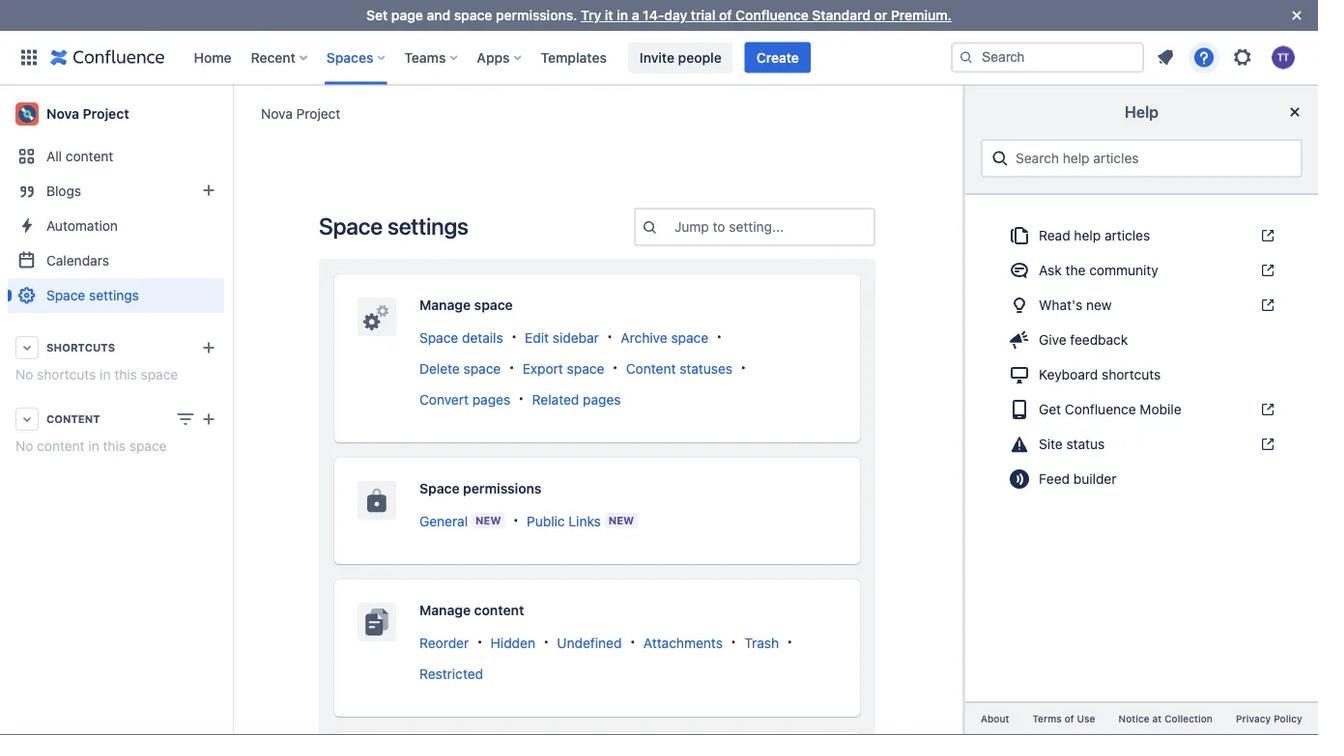 Task type: locate. For each thing, give the bounding box(es) containing it.
2 vertical spatial in
[[88, 438, 99, 454]]

or
[[874, 7, 888, 23]]

1 vertical spatial content
[[46, 413, 100, 426]]

2 horizontal spatial in
[[617, 7, 628, 23]]

confluence up create
[[736, 7, 809, 23]]

1 vertical spatial manage
[[420, 603, 471, 619]]

nova up all
[[46, 106, 79, 122]]

use
[[1078, 714, 1096, 725]]

spaces
[[327, 49, 373, 65]]

1 horizontal spatial project
[[296, 105, 341, 121]]

notice at collection
[[1119, 714, 1213, 725]]

warning icon image
[[1008, 433, 1031, 456]]

read help articles link
[[997, 220, 1288, 251]]

0 horizontal spatial project
[[83, 106, 129, 122]]

1 nova project from the left
[[261, 105, 341, 121]]

create link
[[745, 42, 811, 73]]

content for all
[[66, 148, 113, 164]]

1 vertical spatial content
[[37, 438, 85, 454]]

0 vertical spatial settings
[[388, 213, 469, 240]]

1 shortcuts from the left
[[1102, 367, 1161, 383]]

shortcuts
[[46, 342, 115, 354]]

0 vertical spatial this
[[114, 367, 137, 383]]

articles
[[1105, 228, 1151, 244]]

4 shortcut icon image from the top
[[1257, 402, 1276, 418]]

banner
[[0, 30, 1319, 85]]

content down archive
[[626, 360, 676, 376]]

5 shortcut icon image from the top
[[1257, 437, 1276, 452]]

0 horizontal spatial content
[[46, 413, 100, 426]]

create a page image
[[197, 408, 220, 431]]

settings icon image
[[1232, 46, 1255, 69]]

2 pages from the left
[[583, 391, 621, 407]]

1 horizontal spatial nova project
[[261, 105, 341, 121]]

0 vertical spatial manage
[[420, 297, 471, 313]]

shortcut icon image inside ask the community link
[[1257, 263, 1276, 278]]

no for no content in this space
[[15, 438, 33, 454]]

shortcuts down "shortcuts"
[[37, 367, 96, 383]]

automation link
[[8, 209, 224, 244]]

0 vertical spatial confluence
[[736, 7, 809, 23]]

shortcut icon image inside get confluence mobile 'link'
[[1257, 402, 1276, 418]]

this down shortcuts dropdown button
[[114, 367, 137, 383]]

standard
[[812, 7, 871, 23]]

manage up reorder
[[420, 603, 471, 619]]

close image
[[1284, 101, 1307, 124]]

1 manage from the top
[[420, 297, 471, 313]]

trash link
[[745, 635, 779, 651]]

content down content dropdown button
[[37, 438, 85, 454]]

no content in this space
[[15, 438, 167, 454]]

in down content dropdown button
[[88, 438, 99, 454]]

space down details
[[464, 360, 501, 376]]

pages for related pages
[[583, 391, 621, 407]]

shortcut icon image inside read help articles link
[[1257, 228, 1276, 244]]

space permissions
[[420, 481, 542, 497]]

1 horizontal spatial in
[[100, 367, 111, 383]]

0 horizontal spatial space settings
[[46, 288, 139, 304]]

permissions.
[[496, 7, 577, 23]]

nova project down recent dropdown button
[[261, 105, 341, 121]]

shortcuts for no
[[37, 367, 96, 383]]

1 vertical spatial this
[[103, 438, 126, 454]]

in for no content in this space
[[88, 438, 99, 454]]

shortcut icon image for mobile
[[1257, 402, 1276, 418]]

2 shortcuts from the left
[[37, 367, 96, 383]]

this down content dropdown button
[[103, 438, 126, 454]]

1 horizontal spatial pages
[[583, 391, 621, 407]]

in down shortcuts dropdown button
[[100, 367, 111, 383]]

general link
[[420, 513, 468, 529]]

2 project from the left
[[83, 106, 129, 122]]

manage content
[[420, 603, 524, 619]]

1 horizontal spatial nova project link
[[261, 104, 341, 123]]

pages down delete space 'link'
[[472, 391, 511, 407]]

space down shortcuts dropdown button
[[141, 367, 178, 383]]

edit sidebar link
[[525, 329, 599, 345]]

1 vertical spatial in
[[100, 367, 111, 383]]

settings down calendars link
[[89, 288, 139, 304]]

teams button
[[399, 42, 465, 73]]

project down spaces
[[296, 105, 341, 121]]

in left a at the top left of page
[[617, 7, 628, 23]]

space down content dropdown button
[[129, 438, 167, 454]]

terms of use link
[[1021, 711, 1108, 728]]

0 horizontal spatial settings
[[89, 288, 139, 304]]

setting...
[[729, 219, 784, 235]]

sidebar
[[553, 329, 599, 345]]

builder
[[1074, 471, 1117, 487]]

at
[[1153, 714, 1162, 725]]

0 vertical spatial space settings
[[319, 213, 469, 240]]

0 vertical spatial in
[[617, 7, 628, 23]]

Search help articles field
[[1010, 141, 1293, 176]]

1 no from the top
[[15, 367, 33, 383]]

no down shortcuts dropdown button
[[15, 367, 33, 383]]

content for manage
[[474, 603, 524, 619]]

confluence image
[[50, 46, 165, 69], [50, 46, 165, 69]]

policy
[[1274, 714, 1303, 725]]

manage space
[[420, 297, 513, 313]]

nova right collapse sidebar image
[[261, 105, 293, 121]]

what's new
[[1039, 297, 1112, 313]]

nova project up all content
[[46, 106, 129, 122]]

Search field
[[951, 42, 1145, 73]]

all content
[[46, 148, 113, 164]]

1 nova from the left
[[261, 105, 293, 121]]

1 vertical spatial space settings
[[46, 288, 139, 304]]

templates
[[541, 49, 607, 65]]

1 project from the left
[[296, 105, 341, 121]]

related pages link
[[532, 391, 621, 407]]

2 shortcut icon image from the top
[[1257, 263, 1276, 278]]

edit
[[525, 329, 549, 345]]

invite
[[640, 49, 675, 65]]

space element
[[0, 85, 232, 736]]

privacy
[[1236, 714, 1272, 725]]

give
[[1039, 332, 1067, 348]]

0 vertical spatial content
[[626, 360, 676, 376]]

0 vertical spatial content
[[66, 148, 113, 164]]

delete space
[[420, 360, 501, 376]]

1 horizontal spatial shortcuts
[[1102, 367, 1161, 383]]

content inside dropdown button
[[46, 413, 100, 426]]

in
[[617, 7, 628, 23], [100, 367, 111, 383], [88, 438, 99, 454]]

0 horizontal spatial of
[[719, 7, 732, 23]]

content up hidden
[[474, 603, 524, 619]]

keyboard
[[1039, 367, 1098, 383]]

the
[[1066, 262, 1086, 278]]

1 vertical spatial settings
[[89, 288, 139, 304]]

settings up manage space
[[388, 213, 469, 240]]

nova project link up all content link
[[8, 95, 224, 133]]

this
[[114, 367, 137, 383], [103, 438, 126, 454]]

2 no from the top
[[15, 438, 33, 454]]

attachments link
[[644, 635, 723, 651]]

convert
[[420, 391, 469, 407]]

1 horizontal spatial content
[[626, 360, 676, 376]]

set
[[366, 7, 388, 23]]

spaces button
[[321, 42, 393, 73]]

content
[[626, 360, 676, 376], [46, 413, 100, 426]]

1 vertical spatial no
[[15, 438, 33, 454]]

get confluence mobile
[[1039, 402, 1182, 418]]

project
[[296, 105, 341, 121], [83, 106, 129, 122]]

2 manage from the top
[[420, 603, 471, 619]]

0 horizontal spatial in
[[88, 438, 99, 454]]

nova
[[261, 105, 293, 121], [46, 106, 79, 122]]

manage for manage space
[[420, 297, 471, 313]]

this for content
[[103, 438, 126, 454]]

2 nova project from the left
[[46, 106, 129, 122]]

change view image
[[174, 408, 197, 431]]

2 nova from the left
[[46, 106, 79, 122]]

archive
[[621, 329, 668, 345]]

3 shortcut icon image from the top
[[1257, 298, 1276, 313]]

ask
[[1039, 262, 1062, 278]]

collection
[[1165, 714, 1213, 725]]

search image
[[959, 50, 974, 65]]

space details
[[420, 329, 503, 345]]

confluence
[[736, 7, 809, 23], [1065, 402, 1136, 418]]

automation
[[46, 218, 118, 234]]

0 horizontal spatial shortcuts
[[37, 367, 96, 383]]

1 pages from the left
[[472, 391, 511, 407]]

shortcuts down give feedback button
[[1102, 367, 1161, 383]]

1 horizontal spatial confluence
[[1065, 402, 1136, 418]]

content for no
[[37, 438, 85, 454]]

shortcuts
[[1102, 367, 1161, 383], [37, 367, 96, 383]]

shortcut icon image for community
[[1257, 263, 1276, 278]]

feedback icon image
[[1008, 329, 1031, 352]]

edit sidebar
[[525, 329, 599, 345]]

1 horizontal spatial space settings
[[319, 213, 469, 240]]

1 horizontal spatial settings
[[388, 213, 469, 240]]

0 vertical spatial of
[[719, 7, 732, 23]]

0 horizontal spatial pages
[[472, 391, 511, 407]]

trial
[[691, 7, 716, 23]]

shortcut icon image
[[1257, 228, 1276, 244], [1257, 263, 1276, 278], [1257, 298, 1276, 313], [1257, 402, 1276, 418], [1257, 437, 1276, 452]]

no down content dropdown button
[[15, 438, 33, 454]]

notification icon image
[[1154, 46, 1177, 69]]

pages right related on the bottom of the page
[[583, 391, 621, 407]]

2 vertical spatial content
[[474, 603, 524, 619]]

calendars
[[46, 253, 109, 269]]

space settings link
[[8, 278, 224, 313]]

manage up space details
[[420, 297, 471, 313]]

project up all content link
[[83, 106, 129, 122]]

0 vertical spatial no
[[15, 367, 33, 383]]

undefined link
[[557, 635, 622, 651]]

content right all
[[66, 148, 113, 164]]

shortcuts inside space element
[[37, 367, 96, 383]]

confluence down 'keyboard shortcuts'
[[1065, 402, 1136, 418]]

of left 'use' in the right of the page
[[1065, 714, 1075, 725]]

related
[[532, 391, 579, 407]]

of right trial
[[719, 7, 732, 23]]

manage for manage content
[[420, 603, 471, 619]]

1 vertical spatial confluence
[[1065, 402, 1136, 418]]

space settings
[[319, 213, 469, 240], [46, 288, 139, 304]]

no
[[15, 367, 33, 383], [15, 438, 33, 454]]

export space
[[523, 360, 604, 376]]

public links new
[[527, 513, 634, 529]]

teams
[[404, 49, 446, 65]]

export
[[523, 360, 563, 376]]

content up no content in this space
[[46, 413, 100, 426]]

lightbulb icon image
[[1008, 294, 1031, 317]]

settings inside space element
[[89, 288, 139, 304]]

no shortcuts in this space
[[15, 367, 178, 383]]

0 horizontal spatial nova project link
[[8, 95, 224, 133]]

shortcuts inside button
[[1102, 367, 1161, 383]]

0 horizontal spatial nova project
[[46, 106, 129, 122]]

nova project link down recent dropdown button
[[261, 104, 341, 123]]

14-
[[643, 7, 664, 23]]

1 horizontal spatial nova
[[261, 105, 293, 121]]

of
[[719, 7, 732, 23], [1065, 714, 1075, 725]]

confluence inside 'link'
[[1065, 402, 1136, 418]]

statuses
[[680, 360, 733, 376]]

1 shortcut icon image from the top
[[1257, 228, 1276, 244]]

0 horizontal spatial confluence
[[736, 7, 809, 23]]

home
[[194, 49, 232, 65]]

1 horizontal spatial of
[[1065, 714, 1075, 725]]

0 horizontal spatial nova
[[46, 106, 79, 122]]

pages
[[472, 391, 511, 407], [583, 391, 621, 407]]



Task type: describe. For each thing, give the bounding box(es) containing it.
read
[[1039, 228, 1071, 244]]

what's
[[1039, 297, 1083, 313]]

pages for convert pages
[[472, 391, 511, 407]]

Search settings text field
[[675, 217, 678, 237]]

reorder
[[420, 635, 469, 651]]

terms of use
[[1033, 714, 1096, 725]]

details
[[462, 329, 503, 345]]

public links link
[[527, 513, 601, 529]]

site status
[[1039, 436, 1105, 452]]

new
[[1086, 297, 1112, 313]]

blogs link
[[8, 174, 224, 209]]

shortcut icon image inside what's new link
[[1257, 298, 1276, 313]]

hidden link
[[491, 635, 536, 651]]

help
[[1125, 103, 1159, 121]]

project inside space element
[[83, 106, 129, 122]]

notice
[[1119, 714, 1150, 725]]

space up related pages
[[567, 360, 604, 376]]

content statuses
[[626, 360, 733, 376]]

apps
[[477, 49, 510, 65]]

content button
[[8, 402, 224, 437]]

site status link
[[997, 429, 1288, 460]]

site
[[1039, 436, 1063, 452]]

feedback
[[1070, 332, 1128, 348]]

collapse sidebar image
[[211, 95, 253, 133]]

keyboard shortcuts button
[[997, 360, 1288, 391]]

give feedback
[[1039, 332, 1128, 348]]

feed
[[1039, 471, 1070, 487]]

delete space link
[[420, 360, 501, 376]]

signal icon image
[[1008, 468, 1031, 491]]

delete
[[420, 360, 460, 376]]

space details link
[[420, 329, 503, 345]]

mobile icon image
[[1008, 398, 1031, 421]]

convert pages
[[420, 391, 511, 407]]

add shortcut image
[[197, 336, 220, 360]]

banner containing home
[[0, 30, 1319, 85]]

blogs
[[46, 183, 81, 199]]

privacy policy link
[[1225, 711, 1315, 728]]

permissions
[[463, 481, 542, 497]]

home link
[[188, 42, 237, 73]]

in for no shortcuts in this space
[[100, 367, 111, 383]]

nova project inside space element
[[46, 106, 129, 122]]

and
[[427, 7, 451, 23]]

new
[[609, 515, 634, 527]]

comment icon image
[[1008, 259, 1031, 282]]

related pages
[[532, 391, 621, 407]]

content statuses link
[[626, 360, 733, 376]]

space up content statuses
[[671, 329, 709, 345]]

privacy policy
[[1236, 714, 1303, 725]]

links
[[569, 513, 601, 529]]

create a blog image
[[197, 179, 220, 202]]

your profile and preferences image
[[1272, 46, 1295, 69]]

space up details
[[474, 297, 513, 313]]

shortcuts for keyboard
[[1102, 367, 1161, 383]]

restricted
[[420, 666, 483, 682]]

reorder link
[[420, 635, 469, 651]]

calendars link
[[8, 244, 224, 278]]

appswitcher icon image
[[17, 46, 41, 69]]

nova inside space element
[[46, 106, 79, 122]]

global element
[[12, 30, 947, 85]]

space right and
[[454, 7, 492, 23]]

general new
[[420, 513, 501, 529]]

new
[[476, 515, 501, 527]]

about
[[981, 714, 1010, 725]]

restricted link
[[420, 666, 483, 682]]

shortcut icon image for articles
[[1257, 228, 1276, 244]]

set page and space permissions. try it in a 14-day trial of confluence standard or premium.
[[366, 7, 952, 23]]

jump to setting...
[[675, 219, 784, 235]]

archive space link
[[621, 329, 709, 345]]

try
[[581, 7, 602, 23]]

archive space
[[621, 329, 709, 345]]

notice at collection link
[[1108, 711, 1225, 728]]

no for no shortcuts in this space
[[15, 367, 33, 383]]

documents icon image
[[1008, 224, 1031, 247]]

create
[[757, 49, 799, 65]]

space settings inside space settings link
[[46, 288, 139, 304]]

convert pages link
[[420, 391, 511, 407]]

recent button
[[245, 42, 315, 73]]

invite people button
[[628, 42, 733, 73]]

get
[[1039, 402, 1061, 418]]

status
[[1067, 436, 1105, 452]]

give feedback button
[[997, 325, 1288, 356]]

terms
[[1033, 714, 1062, 725]]

screen icon image
[[1008, 363, 1031, 387]]

content for content statuses
[[626, 360, 676, 376]]

shortcuts button
[[8, 331, 224, 365]]

content for content
[[46, 413, 100, 426]]

keyboard shortcuts
[[1039, 367, 1161, 383]]

read help articles
[[1039, 228, 1151, 244]]

apps button
[[471, 42, 529, 73]]

all
[[46, 148, 62, 164]]

feed builder button
[[997, 464, 1288, 495]]

page
[[391, 7, 423, 23]]

this for shortcuts
[[114, 367, 137, 383]]

what's new link
[[997, 290, 1288, 321]]

help icon image
[[1193, 46, 1216, 69]]

public
[[527, 513, 565, 529]]

shortcut icon image inside site status 'link'
[[1257, 437, 1276, 452]]

premium.
[[891, 7, 952, 23]]

1 vertical spatial of
[[1065, 714, 1075, 725]]

close image
[[1286, 4, 1309, 27]]

about button
[[970, 711, 1021, 728]]

recent
[[251, 49, 296, 65]]

try it in a 14-day trial of confluence standard or premium. link
[[581, 7, 952, 23]]



Task type: vqa. For each thing, say whether or not it's contained in the screenshot.
"trial"
yes



